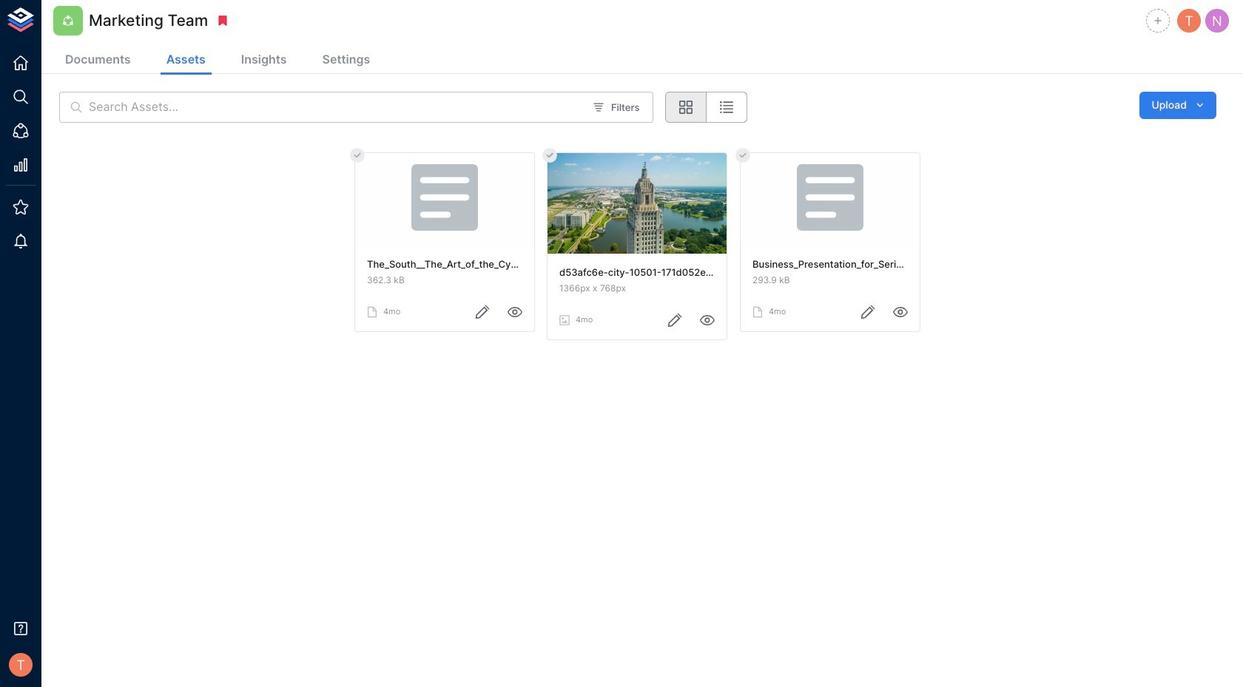 Task type: describe. For each thing, give the bounding box(es) containing it.
Search Assets... text field
[[89, 92, 584, 123]]



Task type: locate. For each thing, give the bounding box(es) containing it.
remove bookmark image
[[216, 14, 230, 27]]

group
[[666, 92, 748, 123]]



